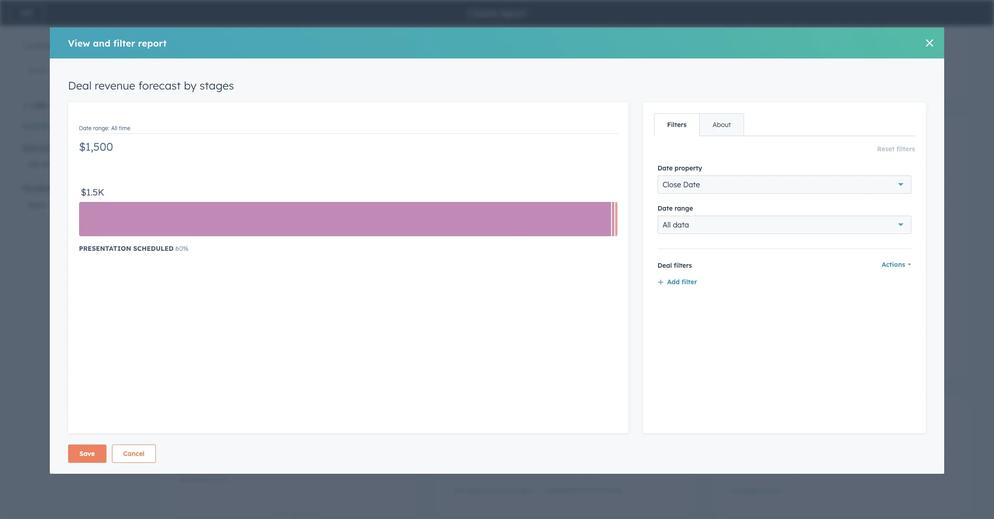 Task type: describe. For each thing, give the bounding box(es) containing it.
submissions inside how many views do my landing pages have? form submissions and contacts?
[[630, 433, 672, 443]]

actions
[[882, 261, 905, 269]]

add
[[667, 278, 680, 286]]

0 vertical spatial revenue
[[95, 79, 135, 92]]

this
[[832, 306, 844, 315]]

close date button
[[658, 176, 912, 194]]

$1.5k
[[81, 187, 104, 198]]

filter
[[32, 101, 49, 110]]

contacts for marketing qualified lead totals by first conversion
[[735, 466, 760, 473]]

1 horizontal spatial views
[[544, 414, 569, 425]]

actions button
[[882, 258, 912, 271]]

landing
[[537, 433, 562, 443]]

1 vertical spatial pages
[[574, 465, 590, 472]]

and inside dialog
[[93, 37, 110, 49]]

1 horizontal spatial deal revenue forecast by stages
[[453, 133, 600, 144]]

1-15 of 85 results
[[22, 42, 72, 50]]

deal closed totals vs. goal
[[177, 133, 297, 144]]

landing for landing pages
[[550, 465, 572, 472]]

0 horizontal spatial forms
[[521, 465, 538, 472]]

closed for deals
[[758, 133, 787, 144]]

from
[[587, 153, 604, 162]]

(13) filters selected button
[[22, 155, 136, 174]]

date
[[822, 317, 838, 326]]

Search search field
[[22, 61, 136, 79]]

frequency:
[[238, 196, 266, 203]]

create report
[[468, 7, 526, 19]]

clear filters
[[22, 122, 59, 130]]

deal filters
[[658, 262, 692, 270]]

0 vertical spatial my
[[606, 153, 616, 162]]

$1,500
[[79, 140, 113, 154]]

filters for (13)
[[41, 160, 61, 169]]

first
[[888, 414, 907, 425]]

60%
[[175, 245, 188, 253]]

all down close date 'popup button'
[[762, 196, 768, 203]]

my inside how many views do my landing pages have? form submissions and contacts?
[[524, 433, 535, 443]]

in
[[485, 487, 491, 494]]

first?
[[928, 445, 945, 454]]

0 vertical spatial to
[[558, 153, 566, 162]]

date inside close date 'popup button'
[[683, 180, 700, 189]]

1 horizontal spatial qualified
[[825, 445, 855, 454]]

how many views do my landing pages have? form submissions and contacts?
[[453, 433, 672, 454]]

3 button
[[616, 15, 624, 32]]

are
[[775, 445, 786, 454]]

close
[[568, 153, 585, 162]]

rep
[[860, 133, 875, 144]]

templates
[[51, 101, 83, 110]]

dialog containing deal revenue forecast by stages
[[50, 27, 945, 474]]

0 horizontal spatial deals?
[[258, 433, 280, 443]]

filters link
[[655, 114, 700, 136]]

filters
[[667, 121, 687, 129]]

presentation
[[79, 245, 131, 253]]

close image
[[926, 39, 934, 47]]

frequency: monthly
[[238, 196, 288, 203]]

exit
[[21, 9, 33, 17]]

0 vertical spatial deal revenue forecast by stages
[[68, 79, 234, 92]]

show
[[804, 306, 822, 315]]

close date
[[663, 180, 700, 189]]

filter inside button
[[682, 278, 697, 286]]

deals for deals
[[735, 174, 751, 181]]

views inside how many views do my landing pages have? form submissions and contacts?
[[492, 433, 511, 443]]

0
[[506, 16, 515, 32]]

there
[[737, 306, 756, 315]]

open
[[618, 153, 636, 162]]

all left the frequency:
[[209, 196, 215, 203]]

deals for deals closed lost all time by rep
[[729, 133, 755, 144]]

range
[[675, 204, 693, 213]]

view and filter report
[[68, 37, 167, 49]]

likely
[[539, 153, 556, 162]]

create
[[468, 7, 497, 19]]

page
[[493, 414, 517, 425]]

clear
[[22, 122, 39, 130]]

range.
[[840, 317, 861, 326]]

conversion
[[729, 425, 779, 437]]

all down forms
[[762, 488, 768, 495]]

3
[[616, 16, 624, 32]]

cancel
[[123, 450, 145, 458]]

pages inside how many views do my landing pages have? form submissions and contacts?
[[565, 433, 586, 443]]

0 vertical spatial deals?
[[638, 153, 660, 162]]

won
[[209, 433, 223, 443]]

i
[[534, 153, 537, 162]]

forecast inside dialog
[[138, 79, 181, 92]]

0 button
[[506, 15, 515, 32]]

data inside there is no data to show in this time frame. try changing the date range.
[[777, 306, 793, 315]]

add filter button
[[658, 273, 912, 294]]

to inside there is no data to show in this time frame. try changing the date range.
[[795, 306, 802, 315]]

2 vertical spatial revenue
[[492, 153, 519, 162]]

property
[[675, 164, 702, 172]]

clear filters button
[[22, 121, 59, 132]]

view
[[68, 37, 90, 49]]

submitting
[[878, 445, 915, 454]]

landing pages
[[550, 465, 590, 472]]

add filter
[[667, 278, 697, 286]]

(13)
[[27, 160, 39, 169]]

the inside there is no data to show in this time frame. try changing the date range.
[[935, 306, 946, 315]]

form
[[593, 414, 614, 425]]

data sources
[[22, 144, 63, 152]]

tab list inside dialog
[[654, 113, 744, 136]]

(13) filters selected
[[27, 160, 91, 169]]

all up $1,500
[[111, 125, 117, 132]]

about
[[713, 121, 731, 129]]

date range: all time for marketing qualified lead totals by first conversion
[[729, 488, 781, 495]]

0 vertical spatial submissions
[[617, 414, 673, 425]]

save button
[[68, 445, 106, 463]]

form
[[610, 433, 628, 443]]

1 horizontal spatial stages
[[571, 133, 600, 144]]

time inside there is no data to show in this time frame. try changing the date range.
[[846, 306, 862, 315]]

how much revenue am i likely to close from my open deals?
[[453, 153, 660, 162]]

compared to: previous 30 days
[[543, 487, 624, 494]]

previous
[[580, 487, 602, 494]]

deals closed lost all time by rep
[[729, 133, 875, 144]]

select
[[27, 200, 48, 209]]

filters for clear
[[41, 122, 59, 130]]

who has won the most deals?
[[177, 433, 280, 443]]



Task type: locate. For each thing, give the bounding box(es) containing it.
2 30 from the left
[[604, 487, 610, 494]]

1 vertical spatial to
[[795, 306, 802, 315]]

revenue down view and filter report
[[95, 79, 135, 92]]

deals? right most
[[258, 433, 280, 443]]

1 vertical spatial the
[[225, 433, 236, 443]]

landing for landing page total views and form submissions
[[453, 414, 491, 425]]

1 horizontal spatial totals
[[845, 414, 871, 425]]

0 horizontal spatial totals
[[232, 133, 258, 144]]

0 vertical spatial the
[[935, 306, 946, 315]]

contacts
[[459, 465, 483, 472], [735, 466, 760, 473]]

the right changing
[[935, 306, 946, 315]]

None checkbox
[[158, 0, 420, 100], [711, 114, 972, 380], [434, 395, 696, 519], [158, 0, 420, 100], [711, 114, 972, 380], [434, 395, 696, 519]]

close
[[663, 180, 681, 189]]

closed for deal
[[201, 133, 230, 144]]

filters right clear
[[41, 122, 59, 130]]

qualified inside marketing qualified lead totals by first conversion
[[779, 414, 820, 425]]

there is no data to show in this time frame. try changing the date range.
[[737, 306, 946, 326]]

0 horizontal spatial 30
[[513, 487, 519, 494]]

reset filters
[[877, 145, 915, 153]]

how for landing page total views and form submissions
[[453, 433, 469, 443]]

2 vertical spatial the
[[493, 487, 501, 494]]

0 horizontal spatial landing
[[453, 414, 491, 425]]

reset
[[877, 145, 895, 153]]

forms down are
[[772, 466, 789, 473]]

1 days from the left
[[521, 487, 533, 494]]

forms right ctas
[[521, 465, 538, 472]]

0 horizontal spatial report
[[138, 37, 167, 49]]

the for who has won the most deals?
[[225, 433, 236, 443]]

dialog
[[50, 27, 945, 474]]

None checkbox
[[434, 0, 696, 107], [711, 0, 972, 100], [158, 114, 420, 380], [434, 114, 696, 380], [158, 395, 420, 519], [711, 395, 972, 519], [434, 0, 696, 107], [711, 0, 972, 100], [158, 114, 420, 380], [434, 114, 696, 380], [158, 395, 420, 519], [711, 395, 972, 519]]

1 horizontal spatial closed
[[758, 133, 787, 144]]

how left much
[[453, 153, 469, 162]]

about link
[[700, 114, 744, 136]]

1 vertical spatial deal revenue forecast by stages
[[453, 133, 600, 144]]

pages up compared to: previous 30 days
[[574, 465, 590, 472]]

by inside marketing qualified lead totals by first conversion
[[874, 414, 885, 425]]

data
[[22, 144, 37, 152]]

the right in
[[493, 487, 501, 494]]

1 horizontal spatial contacts
[[735, 466, 760, 473]]

range: inside dialog
[[93, 125, 109, 132]]

1 30 from the left
[[513, 487, 519, 494]]

tab list
[[654, 113, 744, 136]]

compared
[[543, 487, 570, 494]]

0 vertical spatial landing
[[453, 414, 491, 425]]

0 vertical spatial report
[[500, 7, 526, 19]]

how
[[453, 153, 469, 162], [453, 433, 469, 443]]

how for deal revenue forecast by stages
[[453, 153, 469, 162]]

no
[[766, 306, 775, 315]]

deals? right 'open' at right
[[638, 153, 660, 162]]

1 vertical spatial forecast
[[516, 133, 554, 144]]

and left form
[[572, 414, 590, 425]]

0 horizontal spatial my
[[524, 433, 535, 443]]

and inside how many views do my landing pages have? form submissions and contacts?
[[453, 444, 467, 454]]

revenue
[[95, 79, 135, 92], [477, 133, 513, 144], [492, 153, 519, 162]]

days
[[521, 487, 533, 494], [611, 487, 624, 494]]

all
[[111, 125, 117, 132], [209, 196, 215, 203], [485, 196, 492, 203], [762, 196, 768, 203], [663, 220, 671, 230], [209, 476, 215, 483], [762, 488, 768, 495]]

1 horizontal spatial report
[[500, 7, 526, 19]]

stages
[[200, 79, 234, 92], [571, 133, 600, 144]]

submissions up form
[[617, 414, 673, 425]]

1 vertical spatial views
[[492, 433, 511, 443]]

select button
[[22, 196, 136, 214]]

sources
[[39, 144, 63, 152]]

have?
[[588, 433, 608, 443]]

monthly
[[268, 196, 288, 203]]

2 days from the left
[[611, 487, 624, 494]]

has
[[195, 433, 207, 443]]

1 vertical spatial stages
[[571, 133, 600, 144]]

1-
[[22, 42, 27, 50]]

my right do
[[524, 433, 535, 443]]

data right no
[[777, 306, 793, 315]]

0 horizontal spatial days
[[521, 487, 533, 494]]

date range: all time for deals closed lost all time by rep
[[729, 196, 781, 203]]

0 vertical spatial views
[[544, 414, 569, 425]]

1 vertical spatial report
[[138, 37, 167, 49]]

0 horizontal spatial stages
[[200, 79, 234, 92]]

marketing
[[788, 445, 823, 454]]

deals?
[[638, 153, 660, 162], [258, 433, 280, 443]]

date range: all time for who has won the most deals?
[[177, 476, 228, 483]]

1 vertical spatial interactive chart image
[[177, 204, 401, 353]]

0 vertical spatial filter
[[113, 37, 135, 49]]

0 vertical spatial and
[[93, 37, 110, 49]]

85
[[44, 42, 51, 50]]

filters down sources
[[41, 160, 61, 169]]

totals right lead
[[845, 414, 871, 425]]

1 vertical spatial qualified
[[825, 445, 855, 454]]

all down won
[[209, 476, 215, 483]]

1 horizontal spatial 30
[[604, 487, 610, 494]]

my right from
[[606, 153, 616, 162]]

totals inside marketing qualified lead totals by first conversion
[[845, 414, 871, 425]]

views up the landing
[[544, 414, 569, 425]]

which forms are marketing qualified leads submitting on first?
[[729, 445, 945, 454]]

by
[[184, 79, 197, 92], [556, 133, 568, 144], [846, 133, 857, 144], [874, 414, 885, 425]]

filters right reset at the right of page
[[897, 145, 915, 153]]

report inside page section element
[[500, 7, 526, 19]]

filters
[[41, 122, 59, 130], [897, 145, 915, 153], [41, 160, 61, 169], [674, 262, 692, 270]]

data inside popup button
[[673, 220, 689, 230]]

1 horizontal spatial deals?
[[638, 153, 660, 162]]

0 horizontal spatial data
[[673, 220, 689, 230]]

all data button
[[658, 216, 912, 234]]

qualified left leads
[[825, 445, 855, 454]]

interactive chart image
[[729, 0, 954, 83], [177, 204, 401, 353]]

0 vertical spatial qualified
[[779, 414, 820, 425]]

1 vertical spatial how
[[453, 433, 469, 443]]

frame.
[[864, 306, 886, 315]]

0 vertical spatial forecast
[[138, 79, 181, 92]]

forms
[[521, 465, 538, 472], [772, 466, 789, 473]]

filter right view
[[113, 37, 135, 49]]

pages down landing page total views and form submissions
[[565, 433, 586, 443]]

all down date range at the top
[[663, 220, 671, 230]]

0 horizontal spatial contacts
[[459, 465, 483, 472]]

1 horizontal spatial forecast
[[516, 133, 554, 144]]

30 right previous
[[604, 487, 610, 494]]

1 how from the top
[[453, 153, 469, 162]]

scheduled
[[133, 245, 174, 253]]

0 horizontal spatial filter
[[113, 37, 135, 49]]

filters for reset
[[897, 145, 915, 153]]

is
[[758, 306, 764, 315]]

all
[[809, 133, 820, 144]]

and
[[93, 37, 110, 49], [572, 414, 590, 425], [453, 444, 467, 454]]

0 horizontal spatial forecast
[[138, 79, 181, 92]]

do
[[513, 433, 522, 443]]

my
[[606, 153, 616, 162], [524, 433, 535, 443]]

0 horizontal spatial views
[[492, 433, 511, 443]]

0 horizontal spatial qualified
[[779, 414, 820, 425]]

selected
[[63, 160, 91, 169]]

1 horizontal spatial to
[[795, 306, 802, 315]]

and left contacts?
[[453, 444, 467, 454]]

days right last
[[521, 487, 533, 494]]

0 vertical spatial stages
[[200, 79, 234, 92]]

the right won
[[225, 433, 236, 443]]

totals left vs.
[[232, 133, 258, 144]]

filters inside popup button
[[41, 160, 61, 169]]

try
[[888, 306, 898, 315]]

am
[[521, 153, 532, 162]]

landing up 'many'
[[453, 414, 491, 425]]

much
[[471, 153, 490, 162]]

1 horizontal spatial forms
[[772, 466, 789, 473]]

views left do
[[492, 433, 511, 443]]

to:
[[572, 487, 579, 494]]

the for date range: in the last 30 days
[[493, 487, 501, 494]]

0 vertical spatial pages
[[565, 433, 586, 443]]

lead
[[823, 414, 842, 425]]

1 vertical spatial my
[[524, 433, 535, 443]]

2 how from the top
[[453, 433, 469, 443]]

date
[[79, 125, 92, 132], [658, 164, 673, 172], [683, 180, 700, 189], [177, 196, 190, 203], [453, 196, 466, 203], [729, 196, 742, 203], [658, 204, 673, 213], [177, 476, 190, 483], [453, 487, 466, 494], [729, 488, 742, 495]]

0 horizontal spatial and
[[93, 37, 110, 49]]

filter right add
[[682, 278, 697, 286]]

1 horizontal spatial my
[[606, 153, 616, 162]]

presentation scheduled button
[[79, 243, 174, 254]]

2 closed from the left
[[758, 133, 787, 144]]

cancel button
[[112, 445, 156, 463]]

and right view
[[93, 37, 110, 49]]

report
[[500, 7, 526, 19], [138, 37, 167, 49]]

many
[[471, 433, 490, 443]]

1 horizontal spatial the
[[493, 487, 501, 494]]

0 vertical spatial data
[[673, 220, 689, 230]]

0 vertical spatial how
[[453, 153, 469, 162]]

pages
[[565, 433, 586, 443], [574, 465, 590, 472]]

totals
[[232, 133, 258, 144], [845, 414, 871, 425]]

report inside dialog
[[138, 37, 167, 49]]

date range: in the last 30 days
[[453, 487, 533, 494]]

all data
[[663, 220, 689, 230]]

1 closed from the left
[[201, 133, 230, 144]]

2 horizontal spatial and
[[572, 414, 590, 425]]

presentation scheduled 60%
[[79, 245, 188, 253]]

forecast
[[138, 79, 181, 92], [516, 133, 554, 144]]

how left 'many'
[[453, 433, 469, 443]]

filters for deal
[[674, 262, 692, 270]]

to right likely on the right top of the page
[[558, 153, 566, 162]]

1 horizontal spatial landing
[[550, 465, 572, 472]]

date range
[[658, 204, 693, 213]]

how inside how many views do my landing pages have? form submissions and contacts?
[[453, 433, 469, 443]]

data down range
[[673, 220, 689, 230]]

date range: all time for deal revenue forecast by stages
[[453, 196, 505, 203]]

time
[[119, 125, 130, 132], [823, 133, 843, 144], [217, 196, 228, 203], [493, 196, 505, 203], [769, 196, 781, 203], [846, 306, 862, 315], [217, 476, 228, 483], [769, 488, 781, 495]]

0 horizontal spatial closed
[[201, 133, 230, 144]]

1 horizontal spatial filter
[[682, 278, 697, 286]]

to left show
[[795, 306, 802, 315]]

0 horizontal spatial the
[[225, 433, 236, 443]]

0 horizontal spatial to
[[558, 153, 566, 162]]

1 vertical spatial deals?
[[258, 433, 280, 443]]

goal
[[276, 133, 297, 144]]

1 horizontal spatial and
[[453, 444, 467, 454]]

most
[[238, 433, 256, 443]]

1 horizontal spatial days
[[611, 487, 624, 494]]

30
[[513, 487, 519, 494], [604, 487, 610, 494]]

lost
[[790, 133, 806, 144]]

30 right last
[[513, 487, 519, 494]]

ctas
[[495, 465, 509, 472]]

contacts down the which
[[735, 466, 760, 473]]

which
[[729, 445, 751, 454]]

leads
[[857, 445, 876, 454]]

1 vertical spatial landing
[[550, 465, 572, 472]]

2 vertical spatial and
[[453, 444, 467, 454]]

landing
[[453, 414, 491, 425], [550, 465, 572, 472]]

filter
[[113, 37, 135, 49], [682, 278, 697, 286]]

deals
[[729, 133, 755, 144], [735, 174, 751, 181]]

marketing qualified lead totals by first conversion
[[729, 414, 907, 437]]

submissions right form
[[630, 433, 672, 443]]

1 vertical spatial filter
[[682, 278, 697, 286]]

filters up add filter
[[674, 262, 692, 270]]

1 vertical spatial deals
[[735, 174, 751, 181]]

1 vertical spatial totals
[[845, 414, 871, 425]]

1 vertical spatial revenue
[[477, 133, 513, 144]]

revenue left am
[[492, 153, 519, 162]]

changing
[[900, 306, 933, 315]]

to
[[558, 153, 566, 162], [795, 306, 802, 315]]

all down much
[[485, 196, 492, 203]]

1 horizontal spatial data
[[777, 306, 793, 315]]

on
[[917, 445, 925, 454]]

vs.
[[261, 133, 273, 144]]

in
[[824, 306, 830, 315]]

contacts down contacts?
[[459, 465, 483, 472]]

page section element
[[0, 0, 994, 26]]

0 horizontal spatial interactive chart image
[[177, 204, 401, 353]]

15
[[27, 42, 34, 50]]

all inside popup button
[[663, 220, 671, 230]]

contacts for landing page total views and form submissions
[[459, 465, 483, 472]]

1 vertical spatial and
[[572, 414, 590, 425]]

days right previous
[[611, 487, 624, 494]]

revenue up much
[[477, 133, 513, 144]]

0 horizontal spatial deal revenue forecast by stages
[[68, 79, 234, 92]]

1 vertical spatial data
[[777, 306, 793, 315]]

1 vertical spatial submissions
[[630, 433, 672, 443]]

2 horizontal spatial the
[[935, 306, 946, 315]]

of
[[36, 42, 42, 50]]

results
[[53, 42, 72, 50]]

qualified up the marketing
[[779, 414, 820, 425]]

tab list containing filters
[[654, 113, 744, 136]]

1 horizontal spatial interactive chart image
[[729, 0, 954, 83]]

0 vertical spatial interactive chart image
[[729, 0, 954, 83]]

total
[[520, 414, 541, 425]]

closed
[[201, 133, 230, 144], [758, 133, 787, 144]]

landing up compared
[[550, 465, 572, 472]]

stages inside dialog
[[200, 79, 234, 92]]

exit link
[[9, 4, 44, 22]]

0 vertical spatial totals
[[232, 133, 258, 144]]

0 vertical spatial deals
[[729, 133, 755, 144]]



Task type: vqa. For each thing, say whether or not it's contained in the screenshot.
menu
no



